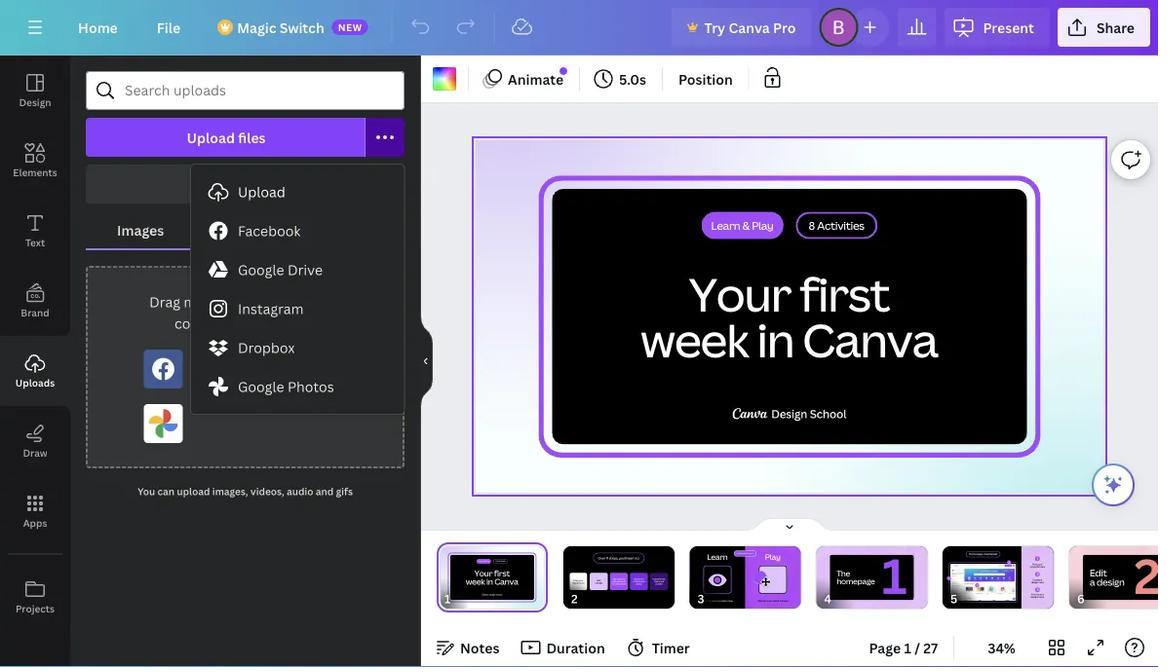 Task type: vqa. For each thing, say whether or not it's contained in the screenshot.
Try it out with the White with Floral Photo Spring Pinterest Graphic template.
no



Task type: describe. For each thing, give the bounding box(es) containing it.
design
[[19, 96, 51, 109]]

images,
[[212, 486, 248, 499]]

interact
[[758, 600, 767, 603]]

play
[[765, 553, 781, 563]]

elements
[[616, 581, 626, 584]]

no color image
[[433, 67, 456, 91]]

can
[[157, 486, 175, 499]]

upload button
[[191, 173, 404, 212]]

share button
[[1058, 8, 1151, 47]]

draw
[[23, 447, 47, 460]]

and inside get inspired with elements and templates
[[611, 583, 615, 586]]

canva inside button
[[729, 18, 770, 37]]

uploads button
[[0, 336, 70, 407]]

file button
[[141, 8, 196, 47]]

how
[[729, 600, 733, 603]]

27
[[924, 639, 938, 658]]

0 horizontal spatial 3
[[977, 584, 979, 588]]

timer button
[[621, 633, 698, 664]]

upload for upload
[[238, 183, 286, 201]]

upload for upload files
[[187, 128, 235, 147]]

your
[[689, 263, 791, 325]]

0 horizontal spatial design
[[596, 582, 603, 585]]

your first
[[689, 263, 890, 325]]

you can upload images, videos, audio and gifs
[[138, 486, 353, 499]]

Page title text field
[[459, 590, 467, 609]]

0 horizontal spatial edit a design
[[595, 580, 603, 585]]

magic
[[237, 18, 276, 37]]

menu containing upload
[[191, 165, 404, 414]]

instagram button
[[191, 290, 404, 329]]

it
[[778, 600, 780, 603]]

a right find your projects here create a design here find recent designs here
[[1090, 577, 1095, 589]]

apps button
[[0, 477, 70, 547]]

templates
[[616, 583, 626, 586]]

your for here
[[1038, 564, 1043, 567]]

Search uploads search field
[[125, 72, 392, 109]]

elements
[[13, 166, 57, 179]]

your for around
[[578, 580, 583, 583]]

new
[[338, 20, 363, 34]]

with inside the work with photos and videos
[[640, 579, 644, 581]]

1 horizontal spatial 3
[[1037, 588, 1039, 593]]

find your projects here create a design here find recent designs here
[[1030, 564, 1045, 600]]

week in canva
[[641, 309, 938, 371]]

the homepage 1
[[837, 544, 907, 609]]

text button
[[0, 196, 70, 266]]

media
[[184, 293, 224, 312]]

1 horizontal spatial edit
[[1090, 567, 1107, 580]]

files
[[238, 128, 266, 147]]

try canva pro button
[[671, 8, 812, 47]]

brand
[[21, 306, 49, 319]]

home link
[[62, 8, 133, 47]]

page 1 / 27
[[869, 639, 938, 658]]

record yourself button
[[86, 165, 405, 204]]

get
[[613, 579, 616, 581]]

pro
[[773, 18, 796, 37]]

duration button
[[515, 633, 613, 664]]

create
[[1033, 579, 1041, 582]]

around
[[577, 582, 584, 585]]

find your way around
[[572, 580, 584, 585]]

watch
[[702, 600, 709, 603]]

switch
[[280, 18, 324, 37]]

connect
[[175, 314, 228, 333]]

google for google drive
[[238, 261, 284, 279]]

drag media here to upload or connect an account...
[[149, 293, 341, 333]]

google photos button
[[191, 368, 404, 407]]

elements button
[[0, 126, 70, 196]]

to
[[260, 293, 274, 312]]

first
[[800, 263, 890, 325]]

make
[[772, 600, 778, 603]]

design button
[[0, 56, 70, 126]]

in
[[757, 309, 794, 371]]

uploads
[[15, 376, 55, 390]]

collaborate, share and publish
[[653, 579, 665, 586]]

notes
[[460, 639, 500, 658]]

videos
[[636, 583, 642, 586]]

publish
[[655, 583, 663, 586]]

animate button
[[477, 63, 571, 95]]

account...
[[251, 314, 316, 333]]

you
[[138, 486, 155, 499]]

with inside get inspired with elements and templates
[[612, 581, 616, 584]]

1 horizontal spatial edit a design
[[1090, 567, 1125, 589]]

duration
[[546, 639, 605, 658]]

and left 'learn'
[[718, 600, 722, 603]]

the
[[837, 569, 850, 580]]

here up recent
[[1039, 582, 1044, 585]]

1 right the homepage
[[882, 544, 907, 609]]

apps
[[23, 517, 47, 530]]

google for google photos
[[238, 378, 284, 396]]

google photos
[[238, 378, 334, 396]]

upload files button
[[86, 118, 366, 157]]

animate
[[508, 70, 564, 88]]

position button
[[671, 63, 741, 95]]

brand button
[[0, 266, 70, 336]]



Task type: locate. For each thing, give the bounding box(es) containing it.
1 vertical spatial 2
[[1037, 572, 1039, 578]]

design
[[1097, 577, 1125, 589], [1032, 582, 1039, 585], [596, 582, 603, 585]]

dropbox
[[238, 339, 295, 357]]

2
[[1009, 561, 1010, 565], [1037, 572, 1039, 578]]

google down dropbox
[[238, 378, 284, 396]]

a inside find your projects here create a design here find recent designs here
[[1041, 579, 1043, 582]]

images
[[117, 221, 164, 239]]

videos
[[227, 221, 272, 239]]

with
[[640, 579, 644, 581], [612, 581, 616, 584]]

side panel tab list
[[0, 56, 70, 633]]

present
[[983, 18, 1034, 37]]

0 vertical spatial canva
[[729, 18, 770, 37]]

0 vertical spatial 2
[[1009, 561, 1010, 565]]

upload right can
[[177, 486, 210, 499]]

find left get
[[574, 580, 578, 583]]

5.0s button
[[588, 63, 654, 95]]

design inside find your projects here create a design here find recent designs here
[[1032, 582, 1039, 585]]

try canva pro
[[705, 18, 796, 37]]

learn
[[723, 600, 728, 603]]

main menu bar
[[0, 0, 1158, 56]]

instagram
[[238, 300, 304, 318]]

share
[[654, 581, 660, 584]]

share
[[1097, 18, 1135, 37]]

upload inside 'button'
[[238, 183, 286, 201]]

images button
[[86, 212, 195, 249]]

2 up create
[[1037, 572, 1039, 578]]

2 horizontal spatial design
[[1097, 577, 1125, 589]]

google drive button
[[191, 251, 404, 290]]

notes button
[[429, 633, 507, 664]]

1 horizontal spatial upload
[[278, 293, 324, 312]]

find inside the 'find your way around'
[[574, 580, 578, 583]]

and inside collaborate, share and publish
[[660, 581, 664, 584]]

gifs
[[336, 486, 353, 499]]

videos button
[[195, 212, 303, 249]]

/
[[915, 639, 920, 658]]

hide pages image
[[743, 518, 837, 533]]

here
[[227, 293, 257, 312], [1040, 566, 1045, 569], [1039, 582, 1044, 585], [1040, 596, 1045, 600]]

your inside the 'find your way around'
[[578, 580, 583, 583]]

projects
[[16, 603, 55, 616]]

audio
[[287, 486, 313, 499]]

0 horizontal spatial canva
[[729, 18, 770, 37]]

and left gifs
[[316, 486, 334, 499]]

or
[[327, 293, 341, 312]]

record
[[193, 175, 240, 194]]

magic switch
[[237, 18, 324, 37]]

videos,
[[251, 486, 284, 499]]

1 vertical spatial your
[[578, 580, 583, 583]]

0 vertical spatial google
[[238, 261, 284, 279]]

with right the work
[[640, 579, 644, 581]]

find for way
[[574, 580, 578, 583]]

1 horizontal spatial with
[[640, 579, 644, 581]]

try
[[705, 18, 726, 37]]

upload inside drag media here to upload or connect an account...
[[278, 293, 324, 312]]

0 vertical spatial upload
[[278, 293, 324, 312]]

edit left get
[[597, 580, 601, 583]]

your up create
[[1038, 564, 1043, 567]]

a left video
[[710, 600, 711, 603]]

new image
[[560, 67, 568, 75]]

here up an
[[227, 293, 257, 312]]

0 horizontal spatial upload
[[187, 128, 235, 147]]

edit right find your projects here create a design here find recent designs here
[[1090, 567, 1107, 580]]

your inside find your projects here create a design here find recent designs here
[[1038, 564, 1043, 567]]

and right photos in the bottom right of the page
[[641, 581, 645, 584]]

edit a design left get
[[595, 580, 603, 585]]

here right projects
[[1040, 566, 1045, 569]]

upload inside button
[[187, 128, 235, 147]]

2 vertical spatial find
[[1032, 594, 1036, 597]]

1 horizontal spatial canva
[[803, 309, 938, 371]]

find left recent
[[1032, 594, 1036, 597]]

find
[[1033, 564, 1037, 567], [574, 580, 578, 583], [1032, 594, 1036, 597]]

canva right in at the right of page
[[803, 309, 938, 371]]

hide image
[[420, 315, 433, 409]]

find up create
[[1033, 564, 1037, 567]]

a right create
[[1041, 579, 1043, 582]]

text
[[25, 236, 45, 249]]

1 vertical spatial canva
[[803, 309, 938, 371]]

0 vertical spatial find
[[1033, 564, 1037, 567]]

menu
[[191, 165, 404, 414]]

page 1 image
[[437, 547, 548, 609]]

design right around
[[596, 582, 603, 585]]

and right share
[[660, 581, 664, 584]]

3 up recent
[[1037, 588, 1039, 593]]

and inside the work with photos and videos
[[641, 581, 645, 584]]

google up the "to" on the top left of the page
[[238, 261, 284, 279]]

upload left "files"
[[187, 128, 235, 147]]

and down get
[[611, 583, 615, 586]]

design up recent
[[1032, 582, 1039, 585]]

google
[[238, 261, 284, 279], [238, 378, 284, 396]]

upload up account... at the left
[[278, 293, 324, 312]]

photos
[[633, 581, 640, 584]]

canva right try
[[729, 18, 770, 37]]

1 up projects
[[1037, 557, 1038, 562]]

edit a design
[[1090, 567, 1125, 589], [595, 580, 603, 585]]

here right the designs
[[1040, 596, 1045, 600]]

designs
[[1031, 596, 1039, 600]]

homepage
[[837, 577, 875, 587]]

1
[[882, 544, 907, 609], [1037, 557, 1038, 562], [948, 577, 950, 582], [904, 639, 912, 658]]

yourself
[[243, 175, 298, 194]]

a
[[1090, 577, 1095, 589], [1041, 579, 1043, 582], [595, 582, 596, 585], [710, 600, 711, 603]]

0 horizontal spatial your
[[578, 580, 583, 583]]

0 horizontal spatial edit
[[597, 580, 601, 583]]

and left make
[[767, 600, 771, 603]]

watch a video and learn how interact and make it happen
[[702, 600, 788, 603]]

34%
[[988, 639, 1016, 658]]

photos
[[288, 378, 334, 396]]

an
[[232, 314, 248, 333]]

3 left find your projects here create a design here find recent designs here
[[977, 584, 979, 588]]

2 google from the top
[[238, 378, 284, 396]]

1 inside button
[[904, 639, 912, 658]]

upload
[[187, 128, 235, 147], [238, 183, 286, 201]]

0 vertical spatial upload
[[187, 128, 235, 147]]

drag
[[149, 293, 180, 312]]

0 horizontal spatial upload
[[177, 486, 210, 499]]

facebook button
[[191, 212, 404, 251]]

here inside drag media here to upload or connect an account...
[[227, 293, 257, 312]]

dropbox button
[[191, 329, 404, 368]]

recent
[[1037, 594, 1044, 597]]

edit
[[1090, 567, 1107, 580], [597, 580, 601, 583]]

facebook
[[238, 222, 301, 240]]

projects
[[1030, 566, 1040, 569]]

draw button
[[0, 407, 70, 477]]

work with photos and videos
[[633, 579, 645, 586]]

1 horizontal spatial upload
[[238, 183, 286, 201]]

1 vertical spatial google
[[238, 378, 284, 396]]

upload files
[[187, 128, 266, 147]]

find for projects
[[1033, 564, 1037, 567]]

inspired
[[617, 579, 625, 581]]

canva assistant image
[[1102, 474, 1125, 497]]

a right around
[[595, 582, 596, 585]]

work
[[634, 579, 639, 581]]

happen
[[780, 600, 788, 603]]

google drive
[[238, 261, 323, 279]]

page
[[869, 639, 901, 658]]

3
[[977, 584, 979, 588], [1037, 588, 1039, 593]]

1 right the homepage 1
[[948, 577, 950, 582]]

drive
[[288, 261, 323, 279]]

1 horizontal spatial your
[[1038, 564, 1043, 567]]

present button
[[944, 8, 1050, 47]]

with left elements
[[612, 581, 616, 584]]

1 horizontal spatial design
[[1032, 582, 1039, 585]]

1 left /
[[904, 639, 912, 658]]

1 vertical spatial upload
[[238, 183, 286, 201]]

collaborate,
[[653, 579, 665, 581]]

edit a design right find your projects here create a design here find recent designs here
[[1090, 567, 1125, 589]]

1 vertical spatial find
[[574, 580, 578, 583]]

2 left find your projects here create a design here find recent designs here
[[1009, 561, 1010, 565]]

1 google from the top
[[238, 261, 284, 279]]

0 horizontal spatial with
[[612, 581, 616, 584]]

timer
[[652, 639, 690, 658]]

design right find your projects here create a design here find recent designs here
[[1097, 577, 1125, 589]]

your right way on the bottom
[[578, 580, 583, 583]]

0 horizontal spatial 2
[[1009, 561, 1010, 565]]

learn
[[707, 553, 728, 563]]

1 horizontal spatial 2
[[1037, 572, 1039, 578]]

0 vertical spatial your
[[1038, 564, 1043, 567]]

1 vertical spatial upload
[[177, 486, 210, 499]]

upload up the facebook
[[238, 183, 286, 201]]



